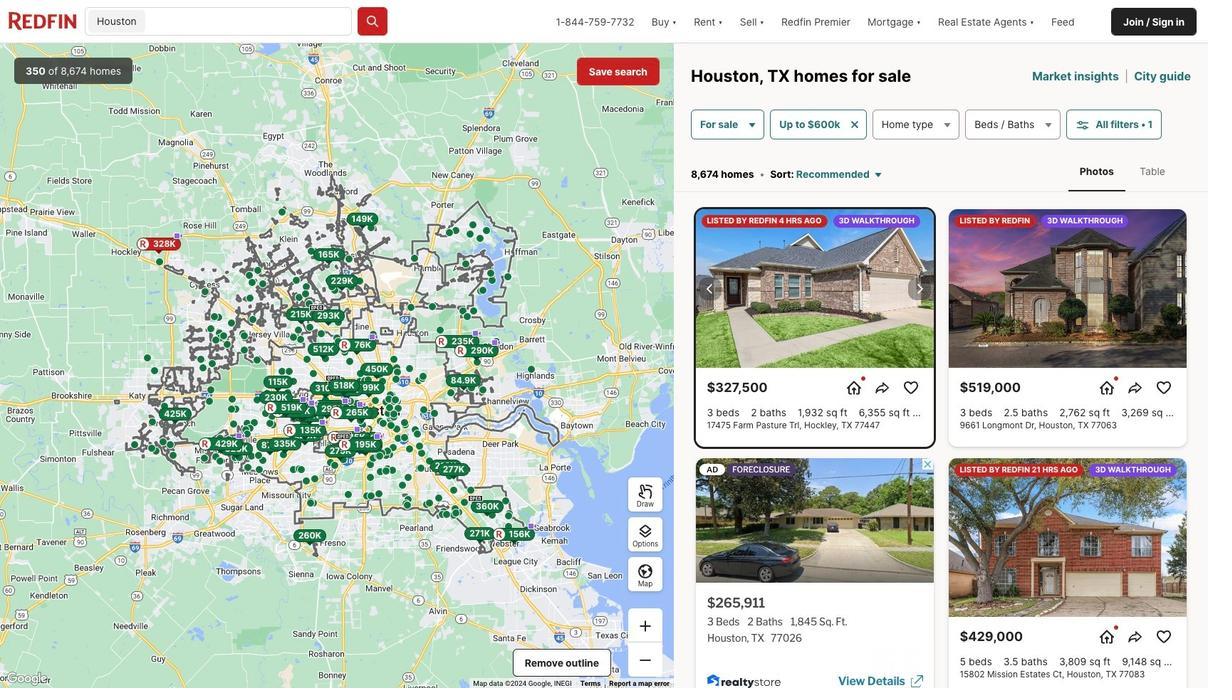 Task type: describe. For each thing, give the bounding box(es) containing it.
schedule a tour image for first add home to favorites icon
[[1098, 380, 1115, 397]]

toggle search results table view tab
[[1128, 154, 1177, 189]]

add home to favorites checkbox for 1st add home to favorites icon from the bottom schedule a tour image's share home icon
[[1152, 626, 1175, 649]]

share home image for 1st add home to favorites icon from the bottom schedule a tour image
[[1127, 629, 1144, 646]]

schedule a tour image
[[845, 380, 862, 397]]

2 add home to favorites image from the top
[[1155, 629, 1172, 646]]

ad element
[[696, 459, 934, 689]]

add home to favorites image
[[902, 380, 919, 397]]

share home image for schedule a tour icon
[[874, 380, 891, 397]]

google image
[[4, 670, 51, 689]]

add home to favorites checkbox for share home icon for schedule a tour icon
[[899, 377, 922, 400]]

advertisement image
[[688, 453, 941, 689]]

toggle search results photos view tab
[[1068, 154, 1126, 189]]



Task type: locate. For each thing, give the bounding box(es) containing it.
share home image for schedule a tour image associated with first add home to favorites icon
[[1127, 380, 1144, 397]]

next image
[[911, 280, 928, 297]]

1 add home to favorites image from the top
[[1155, 380, 1172, 397]]

0 vertical spatial add home to favorites image
[[1155, 380, 1172, 397]]

add home to favorites checkbox for share home icon for schedule a tour image associated with first add home to favorites icon
[[1152, 377, 1175, 400]]

schedule a tour image for 1st add home to favorites icon from the bottom
[[1098, 629, 1115, 646]]

1 schedule a tour image from the top
[[1098, 380, 1115, 397]]

1 vertical spatial schedule a tour image
[[1098, 629, 1115, 646]]

schedule a tour image
[[1098, 380, 1115, 397], [1098, 629, 1115, 646]]

0 vertical spatial schedule a tour image
[[1098, 380, 1115, 397]]

share home image
[[874, 380, 891, 397], [1127, 380, 1144, 397], [1127, 629, 1144, 646]]

add home to favorites image
[[1155, 380, 1172, 397], [1155, 629, 1172, 646]]

tab list
[[1054, 151, 1191, 192]]

submit search image
[[365, 14, 380, 28]]

None search field
[[148, 8, 351, 36]]

previous image
[[701, 280, 718, 297]]

1 vertical spatial add home to favorites image
[[1155, 629, 1172, 646]]

2 schedule a tour image from the top
[[1098, 629, 1115, 646]]

map region
[[0, 43, 674, 689]]

Add home to favorites checkbox
[[899, 377, 922, 400], [1152, 377, 1175, 400], [1152, 626, 1175, 649]]



Task type: vqa. For each thing, say whether or not it's contained in the screenshot.
with on the right bottom of the page
no



